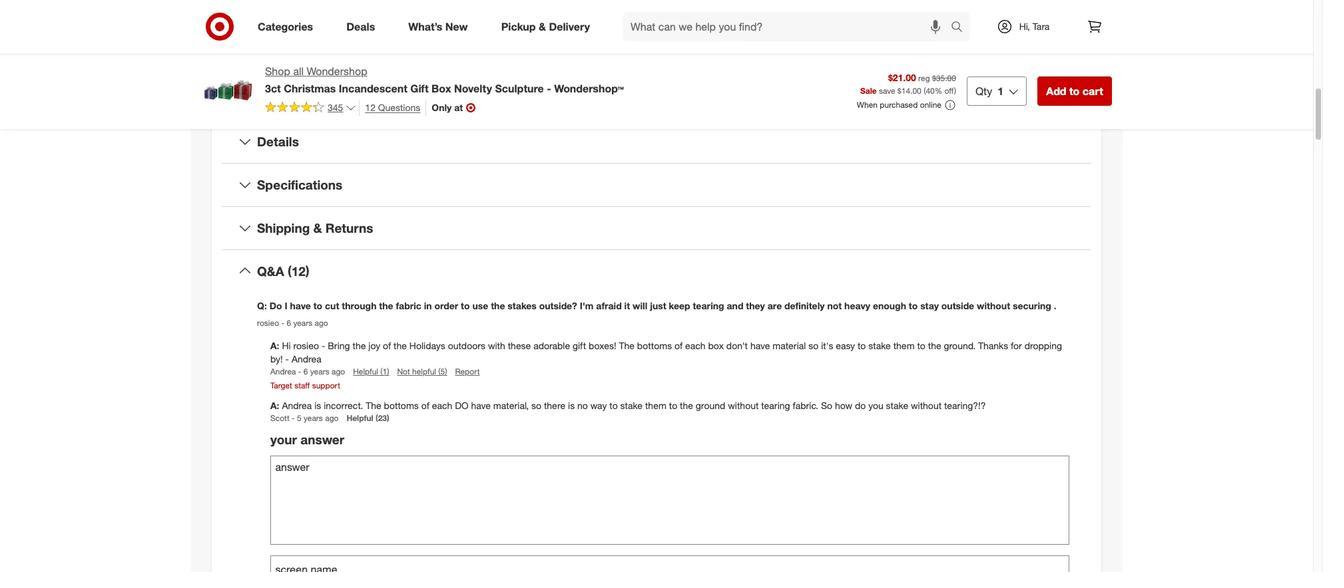 Task type: locate. For each thing, give the bounding box(es) containing it.
only at
[[432, 102, 463, 113]]

ago for scott - 5 years ago
[[325, 414, 339, 424]]

.
[[1054, 301, 1057, 312]]

so
[[809, 340, 819, 352], [532, 401, 542, 412]]

$21.00
[[889, 72, 917, 84]]

$21.00 reg $35.00 sale save $ 14.00 ( 40 % off )
[[861, 72, 957, 96]]

them
[[894, 340, 915, 352], [646, 401, 667, 412]]

are
[[768, 301, 782, 312]]

q&a
[[257, 264, 284, 279]]

0 horizontal spatial them
[[646, 401, 667, 412]]

andrea up andrea - 6 years ago on the bottom left
[[292, 354, 322, 365]]

helpful down incorrect.
[[347, 414, 374, 424]]

helpful inside button
[[353, 367, 378, 377]]

0 horizontal spatial bottoms
[[384, 401, 419, 412]]

without inside q: do i have to cut through the fabric in order to use the stakes outside? i'm afraid it will just keep tearing and they are definitely not heavy enough to stay outside without securing . rosieo - 6 years ago
[[977, 301, 1011, 312]]

1 horizontal spatial them
[[894, 340, 915, 352]]

helpful for helpful (23)
[[347, 414, 374, 424]]

have inside the hi rosieo - bring the joy of the holidays outdoors with these adorable gift boxes! the bottoms of each box don't have material so it's easy to stake them to the ground. thanks for dropping by! - andrea
[[751, 340, 770, 352]]

of left box
[[675, 340, 683, 352]]

cut
[[325, 301, 339, 312]]

adorable
[[534, 340, 570, 352]]

1 vertical spatial tearing
[[762, 401, 791, 412]]

0 vertical spatial bottoms
[[637, 340, 672, 352]]

0 horizontal spatial the
[[366, 401, 382, 412]]

tearing left fabric.
[[762, 401, 791, 412]]

to left 'ground'
[[669, 401, 678, 412]]

& inside dropdown button
[[313, 220, 322, 236]]

%
[[935, 86, 943, 96]]

rosieo inside q: do i have to cut through the fabric in order to use the stakes outside? i'm afraid it will just keep tearing and they are definitely not heavy enough to stay outside without securing . rosieo - 6 years ago
[[257, 318, 279, 328]]

5
[[297, 414, 302, 424]]

0 horizontal spatial &
[[313, 220, 322, 236]]

outside?
[[539, 301, 578, 312]]

helpful  (1) button
[[353, 366, 389, 378]]

details button
[[223, 121, 1091, 163]]

andrea up target
[[270, 367, 296, 377]]

q&a (12)
[[257, 264, 310, 279]]

pickup & delivery
[[501, 20, 590, 33]]

this
[[649, 80, 676, 99]]

is up scott - 5 years ago
[[315, 401, 321, 412]]

0 horizontal spatial so
[[532, 401, 542, 412]]

tearing left and at right
[[693, 301, 725, 312]]

enough
[[873, 301, 907, 312]]

- right "sculpture"
[[547, 82, 551, 95]]

2 a: from the top
[[270, 401, 279, 412]]

ago down cut
[[315, 318, 328, 328]]

1 vertical spatial so
[[532, 401, 542, 412]]

1 vertical spatial each
[[432, 401, 453, 412]]

1 vertical spatial years
[[310, 367, 330, 377]]

add to cart button
[[1038, 77, 1113, 106]]

3ct
[[265, 82, 281, 95]]

1 horizontal spatial of
[[422, 401, 430, 412]]

do
[[855, 401, 866, 412]]

stake
[[869, 340, 891, 352], [621, 401, 643, 412], [886, 401, 909, 412]]

)
[[954, 86, 957, 96]]

each left box
[[686, 340, 706, 352]]

0 horizontal spatial 6
[[287, 318, 291, 328]]

1 vertical spatial helpful
[[347, 414, 374, 424]]

- left 5
[[292, 414, 295, 424]]

not helpful  (5) button
[[397, 366, 447, 378]]

way
[[591, 401, 607, 412]]

returns
[[326, 220, 373, 236]]

is left 'no'
[[568, 401, 575, 412]]

at
[[455, 102, 463, 113]]

rosieo down q:
[[257, 318, 279, 328]]

report button
[[455, 366, 480, 378]]

there
[[544, 401, 566, 412]]

shop
[[265, 65, 290, 78]]

& right pickup
[[539, 20, 546, 33]]

12
[[365, 102, 376, 113]]

and
[[727, 301, 744, 312]]

shop all wondershop 3ct christmas incandescent gift box novelty sculpture - wondershop™
[[265, 65, 624, 95]]

scott
[[270, 414, 290, 424]]

1 vertical spatial &
[[313, 220, 322, 236]]

& left returns
[[313, 220, 322, 236]]

0 vertical spatial rosieo
[[257, 318, 279, 328]]

to inside button
[[1070, 84, 1080, 98]]

2 vertical spatial years
[[304, 414, 323, 424]]

1 horizontal spatial each
[[686, 340, 706, 352]]

to
[[1070, 84, 1080, 98], [314, 301, 323, 312], [461, 301, 470, 312], [909, 301, 918, 312], [858, 340, 866, 352], [918, 340, 926, 352], [610, 401, 618, 412], [669, 401, 678, 412]]

helpful (23)
[[347, 414, 389, 424]]

1 vertical spatial the
[[366, 401, 382, 412]]

None text field
[[270, 456, 1070, 546], [270, 557, 1070, 573], [270, 456, 1070, 546], [270, 557, 1070, 573]]

tearing
[[693, 301, 725, 312], [762, 401, 791, 412]]

report
[[455, 367, 480, 377]]

1 horizontal spatial so
[[809, 340, 819, 352]]

1 vertical spatial have
[[751, 340, 770, 352]]

stake right 'easy'
[[869, 340, 891, 352]]

off
[[945, 86, 954, 96]]

stake right "you"
[[886, 401, 909, 412]]

6 down the i
[[287, 318, 291, 328]]

1 horizontal spatial is
[[568, 401, 575, 412]]

6
[[287, 318, 291, 328], [304, 367, 308, 377]]

so left "it's"
[[809, 340, 819, 352]]

1 horizontal spatial &
[[539, 20, 546, 33]]

of
[[383, 340, 391, 352], [675, 340, 683, 352], [422, 401, 430, 412]]

it's
[[822, 340, 834, 352]]

& for shipping
[[313, 220, 322, 236]]

to right add
[[1070, 84, 1080, 98]]

0 horizontal spatial tearing
[[693, 301, 725, 312]]

pickup
[[501, 20, 536, 33]]

0 vertical spatial a:
[[270, 340, 282, 352]]

6 up target staff support
[[304, 367, 308, 377]]

each left do
[[432, 401, 453, 412]]

them down enough
[[894, 340, 915, 352]]

&
[[539, 20, 546, 33], [313, 220, 322, 236]]

of for with
[[383, 340, 391, 352]]

have
[[290, 301, 311, 312], [751, 340, 770, 352], [471, 401, 491, 412]]

ago up support on the left bottom of page
[[332, 367, 345, 377]]

bottoms up '(23)'
[[384, 401, 419, 412]]

years for 5
[[304, 414, 323, 424]]

6 inside q: do i have to cut through the fabric in order to use the stakes outside? i'm afraid it will just keep tearing and they are definitely not heavy enough to stay outside without securing . rosieo - 6 years ago
[[287, 318, 291, 328]]

2 vertical spatial ago
[[325, 414, 339, 424]]

tara
[[1033, 21, 1050, 32]]

add to cart
[[1047, 84, 1104, 98]]

afraid
[[596, 301, 622, 312]]

2 vertical spatial andrea
[[282, 401, 312, 412]]

the left 'ground'
[[680, 401, 693, 412]]

deals link
[[335, 12, 392, 41]]

them down the hi rosieo - bring the joy of the holidays outdoors with these adorable gift boxes! the bottoms of each box don't have material so it's easy to stake them to the ground. thanks for dropping by! - andrea
[[646, 401, 667, 412]]

without left tearing?!?
[[911, 401, 942, 412]]

0 vertical spatial so
[[809, 340, 819, 352]]

1 horizontal spatial the
[[619, 340, 635, 352]]

andrea up 5
[[282, 401, 312, 412]]

- inside q: do i have to cut through the fabric in order to use the stakes outside? i'm afraid it will just keep tearing and they are definitely not heavy enough to stay outside without securing . rosieo - 6 years ago
[[281, 318, 285, 328]]

ago
[[315, 318, 328, 328], [332, 367, 345, 377], [325, 414, 339, 424]]

shipping & returns button
[[223, 207, 1091, 250]]

0 vertical spatial them
[[894, 340, 915, 352]]

hi, tara
[[1020, 21, 1050, 32]]

the right boxes!
[[619, 340, 635, 352]]

thanks
[[979, 340, 1009, 352]]

0 horizontal spatial have
[[290, 301, 311, 312]]

deals
[[347, 20, 375, 33]]

1 vertical spatial ago
[[332, 367, 345, 377]]

helpful left (1)
[[353, 367, 378, 377]]

0 horizontal spatial rosieo
[[257, 318, 279, 328]]

the left fabric
[[379, 301, 393, 312]]

bottoms down q: do i have to cut through the fabric in order to use the stakes outside? i'm afraid it will just keep tearing and they are definitely not heavy enough to stay outside without securing . rosieo - 6 years ago
[[637, 340, 672, 352]]

1 horizontal spatial have
[[471, 401, 491, 412]]

rosieo right hi
[[293, 340, 319, 352]]

the up helpful (23)
[[366, 401, 382, 412]]

1 horizontal spatial bottoms
[[637, 340, 672, 352]]

ago for andrea - 6 years ago
[[332, 367, 345, 377]]

$35.00
[[933, 74, 957, 84]]

have inside q: do i have to cut through the fabric in order to use the stakes outside? i'm afraid it will just keep tearing and they are definitely not heavy enough to stay outside without securing . rosieo - 6 years ago
[[290, 301, 311, 312]]

0 vertical spatial &
[[539, 20, 546, 33]]

andrea - 6 years ago
[[270, 367, 345, 377]]

of right the joy
[[383, 340, 391, 352]]

What can we help you find? suggestions appear below search field
[[623, 12, 955, 41]]

0 vertical spatial tearing
[[693, 301, 725, 312]]

a: up scott
[[270, 401, 279, 412]]

q&a (12) button
[[223, 250, 1091, 293]]

through
[[342, 301, 377, 312]]

no
[[578, 401, 588, 412]]

i
[[285, 301, 288, 312]]

1 a: from the top
[[270, 340, 282, 352]]

0 vertical spatial helpful
[[353, 367, 378, 377]]

the left ground.
[[929, 340, 942, 352]]

2 horizontal spatial without
[[977, 301, 1011, 312]]

0 vertical spatial each
[[686, 340, 706, 352]]

specifications button
[[223, 164, 1091, 206]]

bottoms inside the hi rosieo - bring the joy of the holidays outdoors with these adorable gift boxes! the bottoms of each box don't have material so it's easy to stake them to the ground. thanks for dropping by! - andrea
[[637, 340, 672, 352]]

qty
[[976, 84, 993, 98]]

material,
[[494, 401, 529, 412]]

0 horizontal spatial is
[[315, 401, 321, 412]]

purchased
[[880, 100, 918, 110]]

0 vertical spatial ago
[[315, 318, 328, 328]]

1 horizontal spatial 6
[[304, 367, 308, 377]]

0 horizontal spatial without
[[728, 401, 759, 412]]

have right do
[[471, 401, 491, 412]]

your
[[270, 433, 297, 448]]

what's new
[[409, 20, 468, 33]]

bottoms
[[637, 340, 672, 352], [384, 401, 419, 412]]

1 horizontal spatial rosieo
[[293, 340, 319, 352]]

to left use
[[461, 301, 470, 312]]

0 horizontal spatial of
[[383, 340, 391, 352]]

fabric
[[396, 301, 422, 312]]

just
[[650, 301, 667, 312]]

without right 'ground'
[[728, 401, 759, 412]]

with
[[488, 340, 506, 352]]

target
[[270, 381, 292, 391]]

0 vertical spatial years
[[293, 318, 313, 328]]

pickup & delivery link
[[490, 12, 607, 41]]

- down do
[[281, 318, 285, 328]]

years inside q: do i have to cut through the fabric in order to use the stakes outside? i'm afraid it will just keep tearing and they are definitely not heavy enough to stay outside without securing . rosieo - 6 years ago
[[293, 318, 313, 328]]

1 horizontal spatial tearing
[[762, 401, 791, 412]]

0 horizontal spatial each
[[432, 401, 453, 412]]

the inside the hi rosieo - bring the joy of the holidays outdoors with these adorable gift boxes! the bottoms of each box don't have material so it's easy to stake them to the ground. thanks for dropping by! - andrea
[[619, 340, 635, 352]]

0 vertical spatial andrea
[[292, 354, 322, 365]]

have right the i
[[290, 301, 311, 312]]

without
[[977, 301, 1011, 312], [728, 401, 759, 412], [911, 401, 942, 412]]

so left there
[[532, 401, 542, 412]]

(23)
[[376, 414, 389, 424]]

do
[[455, 401, 469, 412]]

andrea inside the hi rosieo - bring the joy of the holidays outdoors with these adorable gift boxes! the bottoms of each box don't have material so it's easy to stake them to the ground. thanks for dropping by! - andrea
[[292, 354, 322, 365]]

of down helpful
[[422, 401, 430, 412]]

them inside the hi rosieo - bring the joy of the holidays outdoors with these adorable gift boxes! the bottoms of each box don't have material so it's easy to stake them to the ground. thanks for dropping by! - andrea
[[894, 340, 915, 352]]

years
[[293, 318, 313, 328], [310, 367, 330, 377], [304, 414, 323, 424]]

1 vertical spatial andrea
[[270, 367, 296, 377]]

ago down incorrect.
[[325, 414, 339, 424]]

tearing inside q: do i have to cut through the fabric in order to use the stakes outside? i'm afraid it will just keep tearing and they are definitely not heavy enough to stay outside without securing . rosieo - 6 years ago
[[693, 301, 725, 312]]

0 vertical spatial the
[[619, 340, 635, 352]]

to right way
[[610, 401, 618, 412]]

0 vertical spatial 6
[[287, 318, 291, 328]]

1 vertical spatial rosieo
[[293, 340, 319, 352]]

have right don't
[[751, 340, 770, 352]]

- inside shop all wondershop 3ct christmas incandescent gift box novelty sculpture - wondershop™
[[547, 82, 551, 95]]

0 vertical spatial have
[[290, 301, 311, 312]]

a: up by!
[[270, 340, 282, 352]]

1 vertical spatial a:
[[270, 401, 279, 412]]

2 horizontal spatial have
[[751, 340, 770, 352]]

without right the outside
[[977, 301, 1011, 312]]



Task type: vqa. For each thing, say whether or not it's contained in the screenshot.
Threshold™ inside Mini Red Berry Christmas Wreath - Threshold™
no



Task type: describe. For each thing, give the bounding box(es) containing it.
wondershop
[[307, 65, 368, 78]]

box
[[708, 340, 724, 352]]

$
[[898, 86, 902, 96]]

12 questions
[[365, 102, 421, 113]]

target staff support
[[270, 381, 340, 391]]

- left bring at the bottom left of the page
[[322, 340, 325, 352]]

add
[[1047, 84, 1067, 98]]

delivery
[[549, 20, 590, 33]]

- up staff
[[298, 367, 301, 377]]

helpful  (1)
[[353, 367, 389, 377]]

stake inside the hi rosieo - bring the joy of the holidays outdoors with these adorable gift boxes! the bottoms of each box don't have material so it's easy to stake them to the ground. thanks for dropping by! - andrea
[[869, 340, 891, 352]]

1
[[998, 84, 1004, 98]]

helpful
[[412, 367, 436, 377]]

14.00
[[902, 86, 922, 96]]

qty 1
[[976, 84, 1004, 98]]

(1)
[[381, 367, 389, 377]]

incandescent
[[339, 82, 408, 95]]

2 is from the left
[[568, 401, 575, 412]]

stay
[[921, 301, 939, 312]]

box
[[432, 82, 451, 95]]

joy
[[369, 340, 381, 352]]

stakes
[[508, 301, 537, 312]]

new
[[446, 20, 468, 33]]

gift
[[573, 340, 586, 352]]

the right the joy
[[394, 340, 407, 352]]

keep
[[669, 301, 691, 312]]

& for pickup
[[539, 20, 546, 33]]

hi
[[282, 340, 291, 352]]

christmas
[[284, 82, 336, 95]]

definitely
[[785, 301, 825, 312]]

not
[[397, 367, 410, 377]]

hi rosieo - bring the joy of the holidays outdoors with these adorable gift boxes! the bottoms of each box don't have material so it's easy to stake them to the ground. thanks for dropping by! - andrea
[[270, 340, 1063, 365]]

to left ground.
[[918, 340, 926, 352]]

1 vertical spatial 6
[[304, 367, 308, 377]]

online
[[921, 100, 942, 110]]

novelty
[[454, 82, 492, 95]]

q:
[[257, 301, 267, 312]]

to left stay
[[909, 301, 918, 312]]

shipping & returns
[[257, 220, 373, 236]]

these
[[508, 340, 531, 352]]

years for 6
[[310, 367, 330, 377]]

material
[[773, 340, 806, 352]]

when purchased online
[[857, 100, 942, 110]]

order
[[435, 301, 459, 312]]

incorrect.
[[324, 401, 363, 412]]

item
[[680, 80, 712, 99]]

tearing?!?
[[945, 401, 986, 412]]

1 horizontal spatial without
[[911, 401, 942, 412]]

to right 'easy'
[[858, 340, 866, 352]]

1 vertical spatial them
[[646, 401, 667, 412]]

about
[[602, 80, 645, 99]]

about this item
[[602, 80, 712, 99]]

only
[[432, 102, 452, 113]]

2 vertical spatial have
[[471, 401, 491, 412]]

boxes!
[[589, 340, 617, 352]]

stake right way
[[621, 401, 643, 412]]

each inside the hi rosieo - bring the joy of the holidays outdoors with these adorable gift boxes! the bottoms of each box don't have material so it's easy to stake them to the ground. thanks for dropping by! - andrea
[[686, 340, 706, 352]]

the right use
[[491, 301, 505, 312]]

when
[[857, 100, 878, 110]]

questions
[[378, 102, 421, 113]]

specifications
[[257, 177, 343, 193]]

save
[[879, 86, 896, 96]]

categories
[[258, 20, 313, 33]]

the left the joy
[[353, 340, 366, 352]]

2 horizontal spatial of
[[675, 340, 683, 352]]

in
[[424, 301, 432, 312]]

gift
[[411, 82, 429, 95]]

rosieo inside the hi rosieo - bring the joy of the holidays outdoors with these adorable gift boxes! the bottoms of each box don't have material so it's easy to stake them to the ground. thanks for dropping by! - andrea
[[293, 340, 319, 352]]

(5)
[[439, 367, 447, 377]]

support
[[312, 381, 340, 391]]

use
[[473, 301, 489, 312]]

1 is from the left
[[315, 401, 321, 412]]

image of 3ct christmas incandescent gift box novelty sculpture - wondershop™ image
[[201, 64, 254, 117]]

wondershop™
[[554, 82, 624, 95]]

ago inside q: do i have to cut through the fabric in order to use the stakes outside? i'm afraid it will just keep tearing and they are definitely not heavy enough to stay outside without securing . rosieo - 6 years ago
[[315, 318, 328, 328]]

it
[[625, 301, 630, 312]]

sculpture
[[495, 82, 544, 95]]

for
[[1011, 340, 1022, 352]]

do
[[270, 301, 282, 312]]

sponsored
[[1073, 24, 1113, 34]]

outdoors
[[448, 340, 486, 352]]

you
[[869, 401, 884, 412]]

will
[[633, 301, 648, 312]]

40
[[926, 86, 935, 96]]

so inside the hi rosieo - bring the joy of the holidays outdoors with these adorable gift boxes! the bottoms of each box don't have material so it's easy to stake them to the ground. thanks for dropping by! - andrea
[[809, 340, 819, 352]]

q: do i have to cut through the fabric in order to use the stakes outside? i'm afraid it will just keep tearing and they are definitely not heavy enough to stay outside without securing . rosieo - 6 years ago
[[257, 301, 1057, 328]]

a: for a: andrea is incorrect. the bottoms of each do have material, so there is no way to stake them to the ground without tearing fabric. so how do you stake without tearing?!?
[[270, 401, 279, 412]]

345
[[328, 102, 343, 113]]

bring
[[328, 340, 350, 352]]

your answer
[[270, 433, 345, 448]]

scott - 5 years ago
[[270, 414, 339, 424]]

not helpful  (5)
[[397, 367, 447, 377]]

search button
[[945, 12, 977, 44]]

1 vertical spatial bottoms
[[384, 401, 419, 412]]

ground.
[[944, 340, 976, 352]]

helpful for helpful  (1)
[[353, 367, 378, 377]]

of for material,
[[422, 401, 430, 412]]

to left cut
[[314, 301, 323, 312]]

sale
[[861, 86, 877, 96]]

what's
[[409, 20, 443, 33]]

dropping
[[1025, 340, 1063, 352]]

reg
[[919, 74, 930, 84]]

search
[[945, 21, 977, 34]]

12 questions link
[[359, 100, 421, 116]]

- right by!
[[285, 354, 289, 365]]

they
[[746, 301, 765, 312]]

a: for a:
[[270, 340, 282, 352]]



